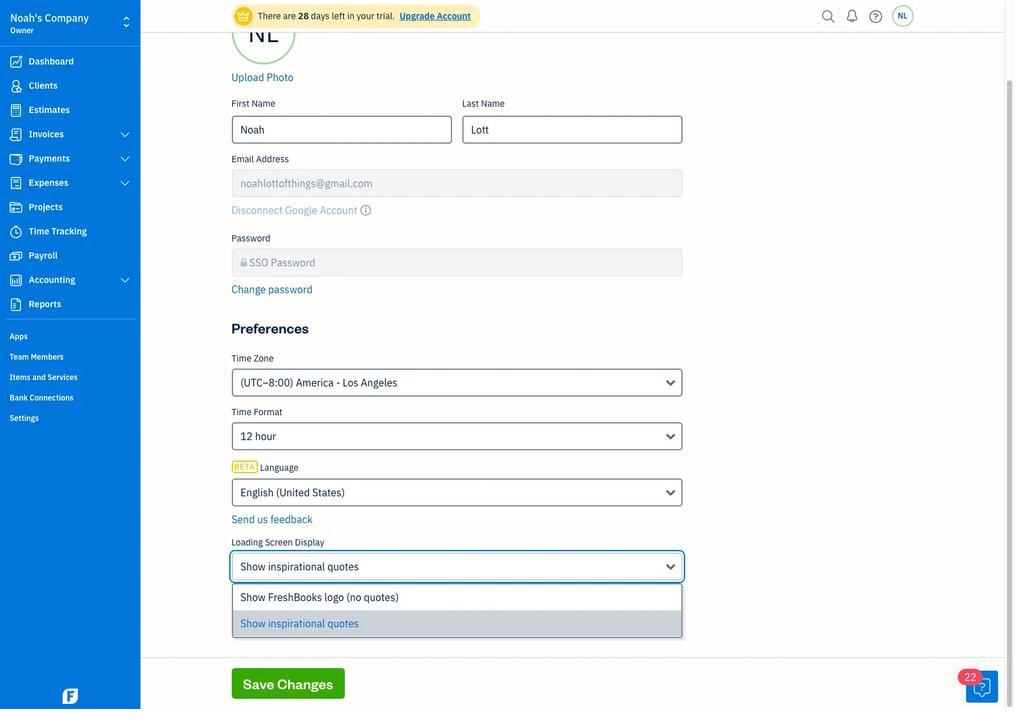 Task type: locate. For each thing, give the bounding box(es) containing it.
chevron large down image for expenses
[[119, 178, 131, 189]]

nl inside dropdown button
[[898, 11, 908, 20]]

members
[[31, 352, 64, 362]]

show inspirational quotes up appears
[[241, 560, 359, 573]]

freshbooks down show freshbooks logo (no quotes)
[[279, 613, 333, 626]]

days
[[311, 10, 330, 22]]

inspirational down appears
[[268, 617, 325, 630]]

1 vertical spatial your
[[344, 585, 362, 597]]

name right last
[[481, 98, 505, 109]]

accounting link
[[3, 269, 137, 292]]

photo
[[267, 71, 294, 84]]

show for show freshbooks logo (no quotes) option
[[241, 591, 266, 604]]

items and services link
[[3, 367, 137, 387]]

2 quotes from the top
[[328, 617, 359, 630]]

2 vertical spatial time
[[232, 406, 252, 418]]

quotes inside field
[[328, 560, 359, 573]]

timer image
[[8, 226, 24, 238]]

your inside preferences element
[[344, 585, 362, 597]]

show inspirational quotes down appears
[[241, 617, 359, 630]]

1 horizontal spatial name
[[481, 98, 505, 109]]

show down loading
[[241, 560, 266, 573]]

password up lock icon
[[232, 233, 271, 244]]

list box inside preferences element
[[233, 585, 682, 637]]

1 horizontal spatial nl
[[898, 11, 908, 20]]

1 horizontal spatial password
[[271, 256, 316, 269]]

Language field
[[232, 479, 683, 507]]

nl right 'go to help' image
[[898, 11, 908, 20]]

your
[[357, 10, 375, 22], [344, 585, 362, 597]]

list box
[[233, 585, 682, 637]]

chevron large down image for invoices
[[119, 130, 131, 140]]

nl inside account profile element
[[248, 16, 279, 49]]

client image
[[8, 80, 24, 93]]

1 vertical spatial quotes
[[328, 617, 359, 630]]

0 vertical spatial time
[[29, 226, 49, 237]]

chevron large down image up expenses link
[[119, 154, 131, 164]]

quotes)
[[364, 591, 399, 604]]

beta
[[234, 462, 256, 472]]

zone
[[254, 353, 274, 364]]

noah's company owner
[[10, 12, 89, 35]]

there
[[258, 10, 281, 22]]

language
[[260, 462, 299, 474]]

chevron large down image
[[119, 130, 131, 140], [119, 275, 131, 286]]

2 show from the top
[[241, 591, 266, 604]]

Last Name text field
[[463, 116, 683, 144]]

2 chevron large down image from the top
[[119, 275, 131, 286]]

quotes
[[328, 560, 359, 573], [328, 617, 359, 630]]

left
[[332, 10, 345, 22]]

appears
[[286, 585, 318, 597]]

lock image
[[241, 255, 247, 270]]

password
[[232, 233, 271, 244], [271, 256, 316, 269]]

company
[[45, 12, 89, 24]]

items
[[10, 373, 31, 382]]

22
[[965, 671, 977, 684]]

your right logo
[[344, 585, 362, 597]]

1 vertical spatial freshbooks
[[279, 613, 333, 626]]

upload
[[232, 71, 264, 84]]

1 chevron large down image from the top
[[119, 154, 131, 164]]

projects
[[29, 201, 63, 213]]

quotes down logo
[[328, 617, 359, 630]]

freshbooks
[[268, 591, 322, 604], [279, 613, 333, 626]]

chevron large down image down estimates "link"
[[119, 130, 131, 140]]

expenses link
[[3, 172, 137, 195]]

format
[[254, 406, 283, 418]]

1 vertical spatial password
[[271, 256, 316, 269]]

2 inspirational from the top
[[268, 617, 325, 630]]

inspirational up appears
[[268, 560, 325, 573]]

angeles
[[361, 376, 398, 389]]

project image
[[8, 201, 24, 214]]

name right first at the left
[[252, 98, 276, 109]]

log
[[232, 613, 248, 626]]

english (united states)
[[241, 486, 345, 499]]

show inspirational quotes inside show inspirational quotes "option"
[[241, 617, 359, 630]]

display
[[295, 537, 325, 548]]

show
[[241, 560, 266, 573], [241, 591, 266, 604], [241, 617, 266, 630]]

0 vertical spatial chevron large down image
[[119, 130, 131, 140]]

settings link
[[3, 408, 137, 428]]

0 vertical spatial quotes
[[328, 560, 359, 573]]

0 vertical spatial inspirational
[[268, 560, 325, 573]]

estimates link
[[3, 99, 137, 122]]

show inside option
[[241, 591, 266, 604]]

quotes up choose what appears when your account is loading. on the left of page
[[328, 560, 359, 573]]

1 vertical spatial chevron large down image
[[119, 275, 131, 286]]

name
[[252, 98, 276, 109], [481, 98, 505, 109]]

time right the timer icon
[[29, 226, 49, 237]]

items and services
[[10, 373, 78, 382]]

0 vertical spatial show
[[241, 560, 266, 573]]

0 horizontal spatial nl
[[248, 16, 279, 49]]

password up password
[[271, 256, 316, 269]]

inspirational inside field
[[268, 560, 325, 573]]

2 name from the left
[[481, 98, 505, 109]]

0 vertical spatial chevron large down image
[[119, 154, 131, 164]]

change password
[[232, 283, 313, 296]]

First Name text field
[[232, 116, 452, 144]]

show left of
[[241, 617, 266, 630]]

list box containing show freshbooks logo (no quotes)
[[233, 585, 682, 637]]

1 vertical spatial chevron large down image
[[119, 178, 131, 189]]

show up out
[[241, 591, 266, 604]]

is
[[398, 585, 405, 597]]

3 show from the top
[[241, 617, 266, 630]]

nl left are at top left
[[248, 16, 279, 49]]

1 show from the top
[[241, 560, 266, 573]]

log out of freshbooks on all devices button
[[232, 612, 398, 627]]

settings
[[10, 413, 39, 423]]

tracking
[[51, 226, 87, 237]]

0 vertical spatial show inspirational quotes
[[241, 560, 359, 573]]

chart image
[[8, 274, 24, 287]]

inspirational inside "option"
[[268, 617, 325, 630]]

chevron large down image
[[119, 154, 131, 164], [119, 178, 131, 189]]

payroll link
[[3, 245, 137, 268]]

dashboard image
[[8, 56, 24, 68]]

1 show inspirational quotes from the top
[[241, 560, 359, 573]]

1 vertical spatial inspirational
[[268, 617, 325, 630]]

1 vertical spatial time
[[232, 353, 252, 364]]

time inside 'main' element
[[29, 226, 49, 237]]

save changes
[[243, 675, 333, 693]]

chevron large down image for payments
[[119, 154, 131, 164]]

show inside "option"
[[241, 617, 266, 630]]

inspirational
[[268, 560, 325, 573], [268, 617, 325, 630]]

first name
[[232, 98, 276, 109]]

your right in on the left top of the page
[[357, 10, 375, 22]]

time tracking link
[[3, 220, 137, 243]]

choose
[[232, 585, 262, 597]]

time left zone
[[232, 353, 252, 364]]

money image
[[8, 250, 24, 263]]

states)
[[313, 486, 345, 499]]

loading.
[[407, 585, 439, 597]]

time up the '12'
[[232, 406, 252, 418]]

time
[[29, 226, 49, 237], [232, 353, 252, 364], [232, 406, 252, 418]]

nl
[[898, 11, 908, 20], [248, 16, 279, 49]]

notifications image
[[843, 3, 863, 29]]

loading screen display
[[232, 537, 325, 548]]

show inspirational quotes
[[241, 560, 359, 573], [241, 617, 359, 630]]

1 vertical spatial show inspirational quotes
[[241, 617, 359, 630]]

expense image
[[8, 177, 24, 190]]

freshbooks up log out of freshbooks on all devices button
[[268, 591, 322, 604]]

chevron large down image inside accounting link
[[119, 275, 131, 286]]

payments link
[[3, 148, 137, 171]]

1 chevron large down image from the top
[[119, 130, 131, 140]]

on
[[336, 613, 347, 626]]

bank connections
[[10, 393, 74, 403]]

quotes inside "option"
[[328, 617, 359, 630]]

upload photo
[[232, 71, 294, 84]]

freshbooks image
[[60, 689, 81, 704]]

2 vertical spatial show
[[241, 617, 266, 630]]

2 show inspirational quotes from the top
[[241, 617, 359, 630]]

1 quotes from the top
[[328, 560, 359, 573]]

1 vertical spatial show
[[241, 591, 266, 604]]

main element
[[0, 0, 173, 709]]

chevron large down image down payroll link
[[119, 275, 131, 286]]

payments
[[29, 153, 70, 164]]

time format
[[232, 406, 283, 418]]

0 vertical spatial password
[[232, 233, 271, 244]]

freshbooks inside option
[[268, 591, 322, 604]]

0 vertical spatial freshbooks
[[268, 591, 322, 604]]

all
[[349, 613, 360, 626]]

out
[[250, 613, 265, 626]]

Email Address email field
[[232, 169, 683, 197]]

2 chevron large down image from the top
[[119, 178, 131, 189]]

time for (utc–8:00)
[[232, 353, 252, 364]]

chevron large down image inside invoices link
[[119, 130, 131, 140]]

chevron large down image up "projects" link
[[119, 178, 131, 189]]

0 horizontal spatial name
[[252, 98, 276, 109]]

1 inspirational from the top
[[268, 560, 325, 573]]

-
[[336, 376, 340, 389]]

show freshbooks logo (no quotes) option
[[233, 585, 682, 611]]

show for show inspirational quotes "option"
[[241, 617, 266, 630]]

payment image
[[8, 153, 24, 166]]

clients link
[[3, 75, 137, 98]]

1 name from the left
[[252, 98, 276, 109]]



Task type: describe. For each thing, give the bounding box(es) containing it.
account profile element
[[227, 1, 688, 307]]

22 button
[[959, 669, 999, 703]]

(utc–8:00) america - los angeles
[[241, 376, 398, 389]]

show inside field
[[241, 560, 266, 573]]

noah's
[[10, 12, 42, 24]]

there are 28 days left in your trial. upgrade account
[[258, 10, 471, 22]]

send us feedback
[[232, 513, 313, 526]]

are
[[283, 10, 296, 22]]

(utc–8:00)
[[241, 376, 294, 389]]

crown image
[[237, 9, 250, 23]]

sso password
[[250, 256, 316, 269]]

accounting
[[29, 274, 75, 286]]

password
[[268, 283, 313, 296]]

email address
[[232, 153, 289, 165]]

account
[[364, 585, 396, 597]]

Loading Screen Display field
[[232, 553, 683, 581]]

show inspirational quotes inside show inspirational quotes field
[[241, 560, 359, 573]]

change password button
[[232, 282, 313, 297]]

address
[[256, 153, 289, 165]]

resource center badge image
[[967, 671, 999, 703]]

name for last name
[[481, 98, 505, 109]]

los
[[343, 376, 359, 389]]

search image
[[819, 7, 839, 26]]

what
[[264, 585, 284, 597]]

change
[[232, 283, 266, 296]]

hour
[[255, 430, 276, 443]]

show inspirational quotes option
[[233, 611, 682, 637]]

team members
[[10, 352, 64, 362]]

in
[[347, 10, 355, 22]]

connections
[[30, 393, 74, 403]]

loading
[[232, 537, 263, 548]]

Time Zone field
[[232, 369, 683, 397]]

english
[[241, 486, 274, 499]]

apps link
[[3, 327, 137, 346]]

nl button
[[892, 5, 914, 27]]

preferences
[[232, 319, 309, 337]]

12
[[241, 430, 253, 443]]

bank connections link
[[3, 388, 137, 407]]

reports link
[[3, 293, 137, 316]]

go to help image
[[866, 7, 887, 26]]

upgrade account link
[[397, 10, 471, 22]]

feedback
[[271, 513, 313, 526]]

save
[[243, 675, 275, 693]]

invoices link
[[3, 123, 137, 146]]

of
[[268, 613, 277, 626]]

owner
[[10, 26, 34, 35]]

show freshbooks logo (no quotes)
[[241, 591, 399, 604]]

email
[[232, 153, 254, 165]]

save changes button
[[232, 668, 345, 699]]

estimates
[[29, 104, 70, 116]]

chevron large down image for accounting
[[119, 275, 131, 286]]

projects link
[[3, 196, 137, 219]]

payroll
[[29, 250, 58, 261]]

dashboard link
[[3, 50, 137, 73]]

send us feedback link
[[232, 513, 313, 526]]

services
[[48, 373, 78, 382]]

preferences element
[[227, 353, 688, 642]]

clients
[[29, 80, 58, 91]]

name for first name
[[252, 98, 276, 109]]

upgrade
[[400, 10, 435, 22]]

freshbooks inside button
[[279, 613, 333, 626]]

log out of freshbooks on all devices
[[232, 613, 398, 626]]

(no
[[347, 591, 362, 604]]

team
[[10, 352, 29, 362]]

last
[[463, 98, 479, 109]]

info image
[[360, 203, 372, 218]]

estimate image
[[8, 104, 24, 117]]

changes
[[277, 675, 333, 693]]

when
[[320, 585, 342, 597]]

first
[[232, 98, 250, 109]]

expenses
[[29, 177, 69, 189]]

america
[[296, 376, 334, 389]]

devices
[[363, 613, 398, 626]]

0 horizontal spatial password
[[232, 233, 271, 244]]

time for 12 hour
[[232, 406, 252, 418]]

account
[[437, 10, 471, 22]]

invoice image
[[8, 128, 24, 141]]

0 vertical spatial your
[[357, 10, 375, 22]]

28
[[298, 10, 309, 22]]

last name
[[463, 98, 505, 109]]

team members link
[[3, 347, 137, 366]]

Time Format field
[[232, 422, 683, 451]]

report image
[[8, 298, 24, 311]]

sso
[[250, 256, 269, 269]]

us
[[257, 513, 268, 526]]

time zone
[[232, 353, 274, 364]]

time tracking
[[29, 226, 87, 237]]

and
[[32, 373, 46, 382]]

12 hour
[[241, 430, 276, 443]]

send
[[232, 513, 255, 526]]

screen
[[265, 537, 293, 548]]

beta language
[[234, 462, 299, 474]]

logo
[[325, 591, 344, 604]]



Task type: vqa. For each thing, say whether or not it's contained in the screenshot.
Email Address email field
yes



